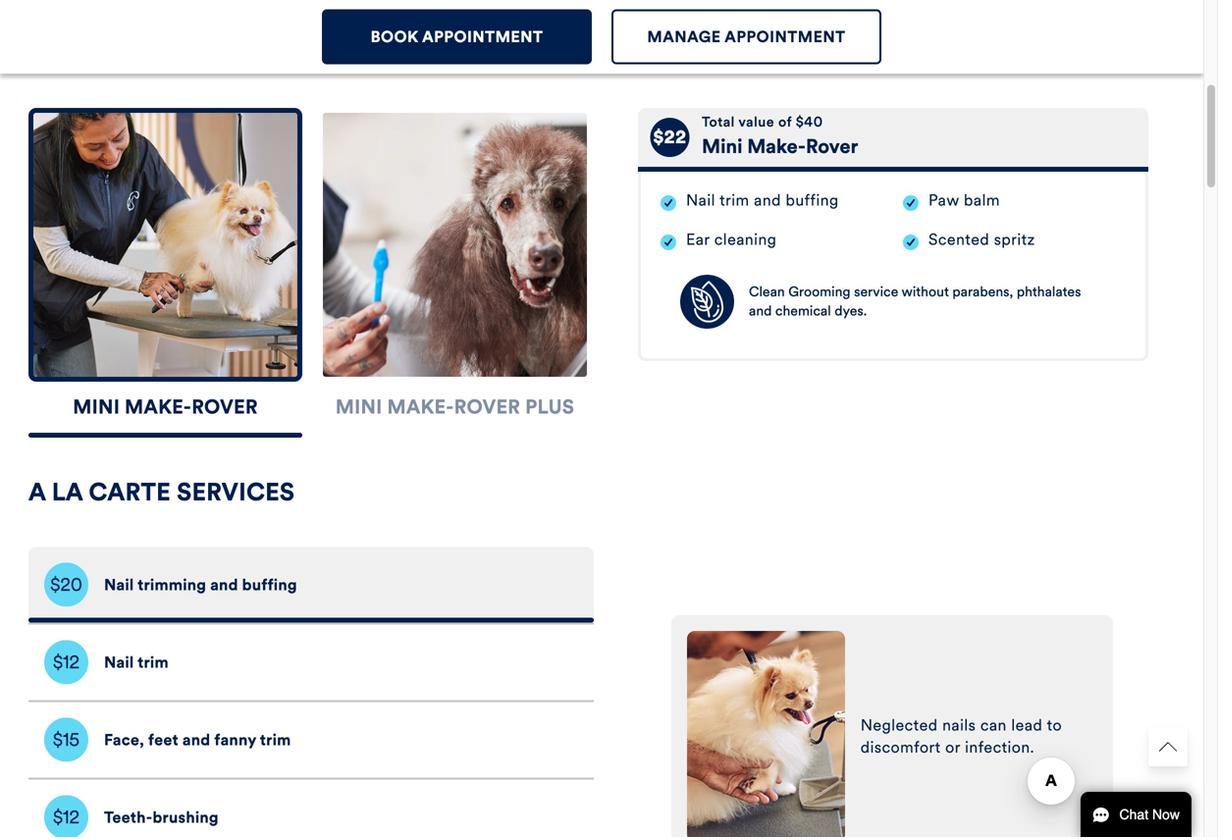 Task type: vqa. For each thing, say whether or not it's contained in the screenshot.
Mini make-rover MINI
yes



Task type: describe. For each thing, give the bounding box(es) containing it.
0 vertical spatial nail
[[687, 191, 716, 210]]

lead
[[1012, 716, 1043, 736]]

can
[[981, 716, 1008, 736]]

mini inside total value of $40 mini make-rover
[[702, 135, 743, 159]]

only*
[[336, 16, 414, 47]]

ear cleaning
[[687, 230, 777, 250]]

and for face, feet and fanny trim
[[183, 731, 210, 750]]

mini for mini make-rover plus
[[336, 395, 383, 419]]

la
[[52, 477, 83, 508]]

teeth-brushing
[[104, 808, 219, 828]]

manage
[[648, 27, 721, 47]]

rover for mini make-rover
[[192, 395, 258, 419]]

rover for mini make-rover plus
[[454, 395, 521, 419]]

$40
[[796, 113, 824, 131]]

book appointment link
[[322, 9, 592, 64]]

$22
[[654, 127, 687, 148]]

$15
[[53, 730, 80, 751]]

trim for nail trim and buffing
[[720, 191, 750, 210]]

mini make-rover
[[73, 395, 258, 419]]

and for nail trim and buffing
[[755, 191, 782, 210]]

feet
[[148, 731, 179, 750]]

for
[[168, 16, 218, 47]]

neglected nails can lead to discomfort or infection.
[[861, 716, 1063, 758]]

rover
[[806, 135, 859, 159]]

in
[[303, 16, 330, 47]]

grooming
[[789, 284, 851, 301]]

neglected
[[861, 716, 939, 736]]

parabens,
[[953, 284, 1014, 301]]

make-
[[748, 135, 806, 159]]

a la carte services
[[28, 477, 295, 508]]

value
[[739, 113, 775, 131]]

nail for $20
[[104, 575, 134, 595]]

make- for mini make-rover plus
[[387, 395, 454, 419]]

nail trim
[[104, 653, 169, 673]]

mini make-rover plus
[[336, 395, 575, 419]]

service
[[855, 284, 899, 301]]

book appointment
[[371, 27, 544, 47]]

scented spritz
[[929, 230, 1036, 250]]

trimming
[[138, 575, 206, 595]]

to
[[1048, 716, 1063, 736]]

face,
[[104, 731, 144, 750]]

dyes.
[[835, 303, 868, 320]]

ear
[[687, 230, 710, 250]]

discomfort
[[861, 738, 942, 758]]



Task type: locate. For each thing, give the bounding box(es) containing it.
0 horizontal spatial buffing
[[242, 575, 297, 595]]

buffing for nail trim and buffing
[[786, 191, 839, 210]]

paw
[[929, 191, 960, 210]]

fanny
[[214, 731, 256, 750]]

and
[[755, 191, 782, 210], [749, 303, 772, 320], [210, 575, 238, 595], [183, 731, 210, 750]]

available
[[28, 16, 162, 47]]

styled arrow button link
[[1149, 728, 1189, 767]]

nail right $20
[[104, 575, 134, 595]]

brushing
[[153, 808, 219, 828]]

manage appointment
[[648, 27, 846, 47]]

1 $12 from the top
[[53, 652, 80, 674]]

spritz
[[995, 230, 1036, 250]]

mini
[[702, 135, 743, 159], [73, 395, 120, 419], [336, 395, 383, 419]]

1 vertical spatial $12
[[53, 807, 80, 829]]

without
[[902, 284, 950, 301]]

0 horizontal spatial make-
[[125, 395, 192, 419]]

nail up ear
[[687, 191, 716, 210]]

nail
[[687, 191, 716, 210], [104, 575, 134, 595], [104, 653, 134, 673]]

$12
[[53, 652, 80, 674], [53, 807, 80, 829]]

1 horizontal spatial make-
[[387, 395, 454, 419]]

trim up ear cleaning
[[720, 191, 750, 210]]

1 vertical spatial nail
[[104, 575, 134, 595]]

or
[[946, 738, 961, 758]]

1 rover from the left
[[192, 395, 258, 419]]

nails
[[943, 716, 977, 736]]

trim up feet
[[138, 653, 169, 673]]

and down the clean
[[749, 303, 772, 320]]

appointment
[[725, 27, 846, 47]]

and up cleaning
[[755, 191, 782, 210]]

$12 for nail trim
[[53, 652, 80, 674]]

and right feet
[[183, 731, 210, 750]]

nail trimming and buffing
[[104, 575, 297, 595]]

plus
[[526, 395, 575, 419]]

rover left plus
[[454, 395, 521, 419]]

0 horizontal spatial rover
[[192, 395, 258, 419]]

make- for mini make-rover
[[125, 395, 192, 419]]

0 horizontal spatial trim
[[138, 653, 169, 673]]

2 horizontal spatial mini
[[702, 135, 743, 159]]

face, feet and fanny trim
[[104, 731, 291, 750]]

teeth-
[[104, 808, 153, 828]]

appointment
[[422, 27, 544, 47]]

2 make- from the left
[[387, 395, 454, 419]]

0 horizontal spatial mini
[[73, 395, 120, 419]]

phthalates
[[1017, 284, 1082, 301]]

1 vertical spatial buffing
[[242, 575, 297, 595]]

of
[[779, 113, 793, 131]]

1 horizontal spatial buffing
[[786, 191, 839, 210]]

and inside the clean grooming service without parabens, phthalates and chemical dyes.
[[749, 303, 772, 320]]

available for walk in only*
[[28, 16, 414, 47]]

paw balm
[[929, 191, 1001, 210]]

rover
[[192, 395, 258, 419], [454, 395, 521, 419]]

scented
[[929, 230, 990, 250]]

1 make- from the left
[[125, 395, 192, 419]]

total
[[702, 113, 736, 131]]

trim
[[720, 191, 750, 210], [138, 653, 169, 673], [260, 731, 291, 750]]

1 horizontal spatial mini
[[336, 395, 383, 419]]

buffing
[[786, 191, 839, 210], [242, 575, 297, 595]]

infection.
[[966, 738, 1035, 758]]

2 horizontal spatial trim
[[720, 191, 750, 210]]

scroll to top image
[[1160, 739, 1178, 756]]

services
[[177, 477, 295, 508]]

make-
[[125, 395, 192, 419], [387, 395, 454, 419]]

nail for $12
[[104, 653, 134, 673]]

cleaning
[[715, 230, 777, 250]]

carte
[[89, 477, 171, 508]]

2 $12 from the top
[[53, 807, 80, 829]]

2 vertical spatial nail
[[104, 653, 134, 673]]

0 vertical spatial $12
[[53, 652, 80, 674]]

balm
[[965, 191, 1001, 210]]

manage appointment link
[[612, 9, 882, 64]]

mini for mini make-rover
[[73, 395, 120, 419]]

chemical
[[776, 303, 832, 320]]

total value of $40 mini make-rover
[[702, 113, 859, 159]]

0 vertical spatial trim
[[720, 191, 750, 210]]

a
[[28, 477, 46, 508]]

$20
[[50, 574, 82, 596]]

trim right fanny
[[260, 731, 291, 750]]

clean
[[749, 284, 786, 301]]

$12 for teeth-brushing
[[53, 807, 80, 829]]

0 vertical spatial buffing
[[786, 191, 839, 210]]

and for nail trimming and buffing
[[210, 575, 238, 595]]

walk
[[224, 16, 297, 47]]

buffing right trimming
[[242, 575, 297, 595]]

trim for nail trim
[[138, 653, 169, 673]]

book
[[371, 27, 419, 47]]

1 vertical spatial trim
[[138, 653, 169, 673]]

nail up face, on the bottom of the page
[[104, 653, 134, 673]]

buffing for nail trimming and buffing
[[242, 575, 297, 595]]

nail trim and buffing
[[687, 191, 839, 210]]

$12 left the nail trim
[[53, 652, 80, 674]]

and right trimming
[[210, 575, 238, 595]]

2 rover from the left
[[454, 395, 521, 419]]

buffing down rover
[[786, 191, 839, 210]]

2 vertical spatial trim
[[260, 731, 291, 750]]

1 horizontal spatial rover
[[454, 395, 521, 419]]

clean grooming service without parabens, phthalates and chemical dyes.
[[749, 284, 1082, 320]]

rover up the services
[[192, 395, 258, 419]]

1 horizontal spatial trim
[[260, 731, 291, 750]]

$12 left the teeth-
[[53, 807, 80, 829]]



